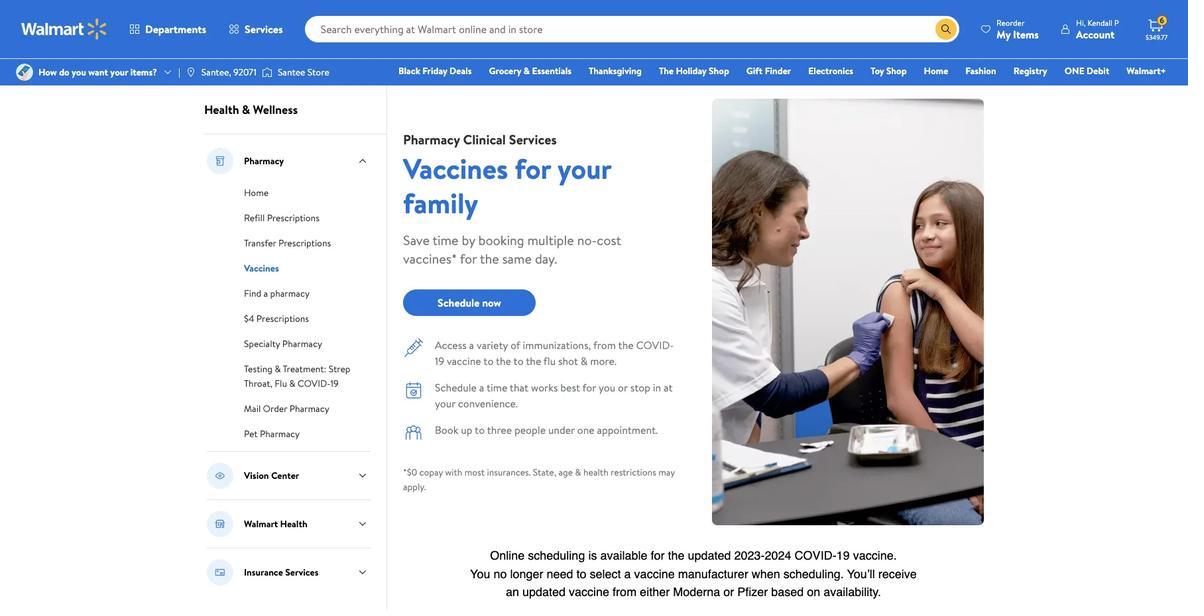 Task type: locate. For each thing, give the bounding box(es) containing it.
your inside the pharmacy clinical services vaccines for your family
[[558, 149, 612, 188]]

home link
[[919, 64, 955, 78], [244, 185, 269, 200]]

the down booking
[[480, 250, 499, 268]]

1 vertical spatial for
[[460, 250, 477, 268]]

1 horizontal spatial time
[[487, 381, 508, 395]]

19 inside testing & treatment: strep throat, flu & covid-19
[[331, 377, 339, 391]]

for inside save time by booking multiple no-cost vaccines* for the same day.
[[460, 250, 477, 268]]

testing & treatment: strep throat, flu & covid-19
[[244, 363, 351, 391]]

vaccines down 'clinical'
[[403, 149, 508, 188]]

schedule a time that works best for you or stop in at your convenience.
[[435, 381, 673, 411]]

reorder
[[997, 17, 1025, 28]]

 image
[[262, 66, 273, 79], [186, 67, 196, 78]]

registry link
[[1008, 64, 1054, 78]]

vision center image
[[207, 463, 234, 490]]

1 vertical spatial a
[[469, 338, 474, 353]]

1 horizontal spatial a
[[469, 338, 474, 353]]

essentials
[[532, 64, 572, 78]]

& inside *$0 copay with most insurances. state, age & health restrictions may apply.
[[575, 466, 582, 480]]

black friday deals
[[399, 64, 472, 78]]

1 vertical spatial 19
[[331, 377, 339, 391]]

vision
[[244, 470, 269, 483]]

home down the search icon
[[925, 64, 949, 78]]

0 vertical spatial for
[[515, 149, 551, 188]]

0 horizontal spatial health
[[204, 102, 239, 118]]

 image for santee, 92071
[[186, 67, 196, 78]]

want
[[88, 66, 108, 79]]

for
[[515, 149, 551, 188], [460, 250, 477, 268], [583, 381, 597, 395]]

santee, 92071
[[202, 66, 257, 79]]

services button
[[218, 13, 294, 45]]

you
[[72, 66, 86, 79], [599, 381, 616, 395]]

1 horizontal spatial covid-
[[637, 338, 674, 353]]

pharmacy up treatment:
[[283, 338, 322, 351]]

prescriptions up specialty pharmacy link
[[257, 312, 309, 326]]

pharmacy inside pet pharmacy link
[[260, 428, 300, 441]]

the down variety
[[496, 354, 512, 369]]

& right flu
[[289, 377, 296, 391]]

pharmacy inside the pharmacy clinical services vaccines for your family
[[403, 131, 460, 149]]

0 vertical spatial you
[[72, 66, 86, 79]]

prescriptions up transfer prescriptions link
[[267, 212, 320, 225]]

0 vertical spatial schedule
[[438, 296, 480, 310]]

19 down 'access'
[[435, 354, 445, 369]]

time left by
[[433, 232, 459, 249]]

1 shop from the left
[[709, 64, 730, 78]]

pharmacy left 'clinical'
[[403, 131, 460, 149]]

covid- inside access a variety of immunizations, from the covid- 19 vaccine to the to the flu shot & more.
[[637, 338, 674, 353]]

0 horizontal spatial services
[[245, 22, 283, 36]]

time up convenience. at the bottom left
[[487, 381, 508, 395]]

prescriptions for $4 prescriptions
[[257, 312, 309, 326]]

& inside access a variety of immunizations, from the covid- 19 vaccine to the to the flu shot & more.
[[581, 354, 588, 369]]

to down of
[[514, 354, 524, 369]]

health
[[584, 466, 609, 480]]

 image right 92071
[[262, 66, 273, 79]]

1 vertical spatial home link
[[244, 185, 269, 200]]

2 vertical spatial for
[[583, 381, 597, 395]]

shop right toy
[[887, 64, 907, 78]]

search icon image
[[941, 24, 952, 34]]

a inside schedule a time that works best for you or stop in at your convenience.
[[480, 381, 485, 395]]

home link up refill
[[244, 185, 269, 200]]

people
[[515, 423, 546, 438]]

vaccines
[[403, 149, 508, 188], [244, 262, 279, 275]]

0 horizontal spatial you
[[72, 66, 86, 79]]

0 horizontal spatial a
[[264, 287, 268, 301]]

age
[[559, 466, 573, 480]]

schedule inside schedule a time that works best for you or stop in at your convenience.
[[435, 381, 477, 395]]

prescriptions for refill prescriptions
[[267, 212, 320, 225]]

0 vertical spatial covid-
[[637, 338, 674, 353]]

0 vertical spatial services
[[245, 22, 283, 36]]

schedule inside schedule now button
[[438, 296, 480, 310]]

covid- inside testing & treatment: strep throat, flu & covid-19
[[298, 377, 331, 391]]

vaccines down transfer
[[244, 262, 279, 275]]

convenience.
[[458, 397, 518, 411]]

covid- up in
[[637, 338, 674, 353]]

& right shot
[[581, 354, 588, 369]]

1 horizontal spatial vaccines
[[403, 149, 508, 188]]

with
[[445, 466, 463, 480]]

1 vertical spatial your
[[558, 149, 612, 188]]

1 vertical spatial time
[[487, 381, 508, 395]]

vaccines link
[[244, 261, 279, 275]]

1 vertical spatial you
[[599, 381, 616, 395]]

& up flu
[[275, 363, 281, 376]]

2 horizontal spatial your
[[558, 149, 612, 188]]

testing
[[244, 363, 273, 376]]

2 horizontal spatial for
[[583, 381, 597, 395]]

by
[[462, 232, 475, 249]]

& right the age in the bottom of the page
[[575, 466, 582, 480]]

apply.
[[403, 481, 426, 494]]

0 vertical spatial time
[[433, 232, 459, 249]]

to down variety
[[484, 354, 494, 369]]

schedule now button
[[403, 290, 536, 316]]

0 vertical spatial 19
[[435, 354, 445, 369]]

& right grocery
[[524, 64, 530, 78]]

1 vertical spatial prescriptions
[[279, 237, 331, 250]]

black
[[399, 64, 421, 78]]

shop
[[709, 64, 730, 78], [887, 64, 907, 78]]

1 vertical spatial services
[[509, 131, 557, 149]]

health right the walmart
[[280, 518, 308, 531]]

the holiday shop link
[[653, 64, 736, 78]]

debit
[[1087, 64, 1110, 78]]

1 vertical spatial home
[[244, 186, 269, 200]]

2 horizontal spatial a
[[480, 381, 485, 395]]

0 vertical spatial a
[[264, 287, 268, 301]]

walmart+ link
[[1121, 64, 1173, 78]]

items
[[1014, 27, 1040, 41]]

one debit
[[1065, 64, 1110, 78]]

2 vertical spatial services
[[285, 567, 319, 580]]

pet pharmacy
[[244, 428, 300, 441]]

19 for access a variety of immunizations, from the covid- 19 vaccine to the to the flu shot & more.
[[435, 354, 445, 369]]

prescriptions down refill prescriptions
[[279, 237, 331, 250]]

92071
[[234, 66, 257, 79]]

0 horizontal spatial for
[[460, 250, 477, 268]]

$4 prescriptions link
[[244, 311, 309, 326]]

0 horizontal spatial shop
[[709, 64, 730, 78]]

covid- for the
[[637, 338, 674, 353]]

a for pharmacy
[[264, 287, 268, 301]]

a right find
[[264, 287, 268, 301]]

& inside grocery & essentials link
[[524, 64, 530, 78]]

book up to three people under one appointment.
[[435, 423, 658, 438]]

19 down strep
[[331, 377, 339, 391]]

prescriptions
[[267, 212, 320, 225], [279, 237, 331, 250], [257, 312, 309, 326]]

shop right holiday
[[709, 64, 730, 78]]

1 horizontal spatial your
[[435, 397, 456, 411]]

0 horizontal spatial  image
[[186, 67, 196, 78]]

services right 'clinical'
[[509, 131, 557, 149]]

state,
[[533, 466, 557, 480]]

santee,
[[202, 66, 231, 79]]

1 vertical spatial vaccines
[[244, 262, 279, 275]]

home link down the search icon
[[919, 64, 955, 78]]

a for time
[[480, 381, 485, 395]]

schedule left 'now'
[[438, 296, 480, 310]]

pharmacy inside specialty pharmacy link
[[283, 338, 322, 351]]

thanksgiving link
[[583, 64, 648, 78]]

covid- for &
[[298, 377, 331, 391]]

$4 prescriptions
[[244, 312, 309, 326]]

pharmacy clinical services vaccines for your family
[[403, 131, 612, 223]]

1 horizontal spatial you
[[599, 381, 616, 395]]

access a variety of immunizations, from the covid-19 vaccine to the to the flu shot and more. image
[[403, 338, 425, 359]]

health
[[204, 102, 239, 118], [280, 518, 308, 531]]

2 vertical spatial a
[[480, 381, 485, 395]]

cost
[[597, 232, 622, 249]]

2 vertical spatial your
[[435, 397, 456, 411]]

vaccines*
[[403, 250, 457, 268]]

1 horizontal spatial  image
[[262, 66, 273, 79]]

19
[[435, 354, 445, 369], [331, 377, 339, 391]]

stop
[[631, 381, 651, 395]]

toy
[[871, 64, 885, 78]]

the holiday shop
[[659, 64, 730, 78]]

gift finder link
[[741, 64, 798, 78]]

schedule
[[438, 296, 480, 310], [435, 381, 477, 395]]

schedule for schedule now
[[438, 296, 480, 310]]

0 vertical spatial vaccines
[[403, 149, 508, 188]]

schedule down vaccine
[[435, 381, 477, 395]]

shot
[[559, 354, 579, 369]]

or
[[618, 381, 628, 395]]

Search search field
[[305, 16, 960, 42]]

$349.77
[[1146, 33, 1168, 42]]

0 vertical spatial your
[[110, 66, 128, 79]]

to
[[484, 354, 494, 369], [514, 354, 524, 369], [475, 423, 485, 438]]

services right insurance
[[285, 567, 319, 580]]

 image right |
[[186, 67, 196, 78]]

services inside the pharmacy clinical services vaccines for your family
[[509, 131, 557, 149]]

1 horizontal spatial 19
[[435, 354, 445, 369]]

pharmacy
[[403, 131, 460, 149], [244, 155, 284, 168], [283, 338, 322, 351], [290, 403, 330, 416], [260, 428, 300, 441]]

you left or
[[599, 381, 616, 395]]

specialty pharmacy
[[244, 338, 322, 351]]

1 vertical spatial schedule
[[435, 381, 477, 395]]

insurance
[[244, 567, 283, 580]]

pharmacy inside mail order pharmacy link
[[290, 403, 330, 416]]

santee
[[278, 66, 305, 79]]

book
[[435, 423, 459, 438]]

0 horizontal spatial 19
[[331, 377, 339, 391]]

1 horizontal spatial for
[[515, 149, 551, 188]]

1 horizontal spatial services
[[285, 567, 319, 580]]

0 vertical spatial prescriptions
[[267, 212, 320, 225]]

0 vertical spatial home link
[[919, 64, 955, 78]]

0 horizontal spatial home
[[244, 186, 269, 200]]

home up refill
[[244, 186, 269, 200]]

1 horizontal spatial health
[[280, 518, 308, 531]]

pharmacy down order
[[260, 428, 300, 441]]

0 horizontal spatial time
[[433, 232, 459, 249]]

access
[[435, 338, 467, 353]]

2 vertical spatial prescriptions
[[257, 312, 309, 326]]

0 vertical spatial home
[[925, 64, 949, 78]]

time inside schedule a time that works best for you or stop in at your convenience.
[[487, 381, 508, 395]]

you right do
[[72, 66, 86, 79]]

pharmacy right order
[[290, 403, 330, 416]]

1 horizontal spatial home
[[925, 64, 949, 78]]

your
[[110, 66, 128, 79], [558, 149, 612, 188], [435, 397, 456, 411]]

the inside save time by booking multiple no-cost vaccines* for the same day.
[[480, 250, 499, 268]]

thanksgiving
[[589, 64, 642, 78]]

electronics link
[[803, 64, 860, 78]]

copay
[[420, 466, 443, 480]]

mail order pharmacy link
[[244, 401, 330, 416]]

0 horizontal spatial covid-
[[298, 377, 331, 391]]

from
[[594, 338, 616, 353]]

a up convenience. at the bottom left
[[480, 381, 485, 395]]

0 vertical spatial health
[[204, 102, 239, 118]]

0 horizontal spatial home link
[[244, 185, 269, 200]]

specialty
[[244, 338, 280, 351]]

services
[[245, 22, 283, 36], [509, 131, 557, 149], [285, 567, 319, 580]]

 image
[[16, 64, 33, 81]]

2 horizontal spatial services
[[509, 131, 557, 149]]

a up vaccine
[[469, 338, 474, 353]]

1 horizontal spatial home link
[[919, 64, 955, 78]]

grocery & essentials
[[489, 64, 572, 78]]

1 horizontal spatial shop
[[887, 64, 907, 78]]

19 inside access a variety of immunizations, from the covid- 19 vaccine to the to the flu shot & more.
[[435, 354, 445, 369]]

covid- down treatment:
[[298, 377, 331, 391]]

schedule for schedule a time that works best for you or stop in at your convenience.
[[435, 381, 477, 395]]

account
[[1077, 27, 1115, 41]]

walmart health image
[[207, 512, 234, 538]]

departments button
[[118, 13, 218, 45]]

&
[[524, 64, 530, 78], [242, 102, 250, 118], [581, 354, 588, 369], [275, 363, 281, 376], [289, 377, 296, 391], [575, 466, 582, 480]]

*$0
[[403, 466, 417, 480]]

services up 92071
[[245, 22, 283, 36]]

a inside access a variety of immunizations, from the covid- 19 vaccine to the to the flu shot & more.
[[469, 338, 474, 353]]

 image for santee store
[[262, 66, 273, 79]]

that
[[510, 381, 529, 395]]

1 vertical spatial covid-
[[298, 377, 331, 391]]

grocery & essentials link
[[483, 64, 578, 78]]

store
[[308, 66, 330, 79]]

walmart
[[244, 518, 278, 531]]

health down santee,
[[204, 102, 239, 118]]



Task type: describe. For each thing, give the bounding box(es) containing it.
gift
[[747, 64, 763, 78]]

6 $349.77
[[1146, 15, 1168, 42]]

friday
[[423, 64, 448, 78]]

one debit link
[[1059, 64, 1116, 78]]

refill prescriptions link
[[244, 210, 320, 225]]

the
[[659, 64, 674, 78]]

the right from
[[619, 338, 634, 353]]

may
[[659, 466, 675, 480]]

schedule now
[[438, 296, 502, 310]]

1 vertical spatial health
[[280, 518, 308, 531]]

grocery
[[489, 64, 522, 78]]

book up to three people under one appointment. image
[[403, 423, 425, 444]]

health & wellness
[[204, 102, 298, 118]]

vision center
[[244, 470, 299, 483]]

strep
[[329, 363, 351, 376]]

save
[[403, 232, 430, 249]]

booking
[[479, 232, 525, 249]]

one
[[1065, 64, 1085, 78]]

vaccines inside the pharmacy clinical services vaccines for your family
[[403, 149, 508, 188]]

save time by booking multiple no-cost vaccines* for the same day.
[[403, 232, 622, 268]]

more.
[[591, 354, 617, 369]]

prescriptions for transfer prescriptions
[[279, 237, 331, 250]]

transfer prescriptions link
[[244, 236, 331, 250]]

now
[[482, 296, 502, 310]]

for inside the pharmacy clinical services vaccines for your family
[[515, 149, 551, 188]]

no-
[[578, 232, 597, 249]]

deals
[[450, 64, 472, 78]]

to right up
[[475, 423, 485, 438]]

walmart image
[[21, 19, 107, 40]]

how
[[38, 66, 57, 79]]

access a variety of immunizations, from the covid- 19 vaccine to the to the flu shot & more.
[[435, 338, 674, 369]]

immunizations,
[[523, 338, 591, 353]]

a for variety
[[469, 338, 474, 353]]

toy shop link
[[865, 64, 913, 78]]

your inside schedule a time that works best for you or stop in at your convenience.
[[435, 397, 456, 411]]

hi, kendall p account
[[1077, 17, 1120, 41]]

center
[[271, 470, 299, 483]]

walmart insurance services image
[[207, 560, 234, 586]]

testing & treatment: strep throat, flu & covid-19 link
[[244, 362, 351, 391]]

throat,
[[244, 377, 273, 391]]

19 for testing & treatment: strep throat, flu & covid-19
[[331, 377, 339, 391]]

kendall
[[1088, 17, 1113, 28]]

find
[[244, 287, 262, 301]]

pharmacy image
[[207, 148, 234, 174]]

6
[[1161, 15, 1165, 26]]

up
[[461, 423, 473, 438]]

for inside schedule a time that works best for you or stop in at your convenience.
[[583, 381, 597, 395]]

variety
[[477, 338, 508, 353]]

my
[[997, 27, 1011, 41]]

specialty pharmacy link
[[244, 336, 322, 351]]

find a pharmacy link
[[244, 286, 310, 301]]

gift finder
[[747, 64, 792, 78]]

treatment:
[[283, 363, 327, 376]]

schedule a time that works best for you or stop in at your convenience. image
[[403, 380, 425, 401]]

santee store
[[278, 66, 330, 79]]

find a pharmacy
[[244, 287, 310, 301]]

|
[[178, 66, 180, 79]]

finder
[[765, 64, 792, 78]]

flu
[[275, 377, 287, 391]]

pharmacy
[[270, 287, 310, 301]]

time inside save time by booking multiple no-cost vaccines* for the same day.
[[433, 232, 459, 249]]

family
[[403, 184, 479, 223]]

restrictions
[[611, 466, 657, 480]]

insurances.
[[487, 466, 531, 480]]

flu
[[544, 354, 556, 369]]

you inside schedule a time that works best for you or stop in at your convenience.
[[599, 381, 616, 395]]

0 horizontal spatial vaccines
[[244, 262, 279, 275]]

refill
[[244, 212, 265, 225]]

p
[[1115, 17, 1120, 28]]

most
[[465, 466, 485, 480]]

0 horizontal spatial your
[[110, 66, 128, 79]]

transfer prescriptions
[[244, 237, 331, 250]]

& left wellness
[[242, 102, 250, 118]]

mail
[[244, 403, 261, 416]]

Walmart Site-Wide search field
[[305, 16, 960, 42]]

under
[[549, 423, 575, 438]]

pharmacy right pharmacy image
[[244, 155, 284, 168]]

order
[[263, 403, 287, 416]]

best
[[561, 381, 581, 395]]

items?
[[130, 66, 157, 79]]

of
[[511, 338, 521, 353]]

how do you want your items?
[[38, 66, 157, 79]]

toy shop
[[871, 64, 907, 78]]

the left flu
[[526, 354, 542, 369]]

2 shop from the left
[[887, 64, 907, 78]]

services inside the services 'popup button'
[[245, 22, 283, 36]]

same
[[503, 250, 532, 268]]

insurance services
[[244, 567, 319, 580]]



Task type: vqa. For each thing, say whether or not it's contained in the screenshot.
Home link
yes



